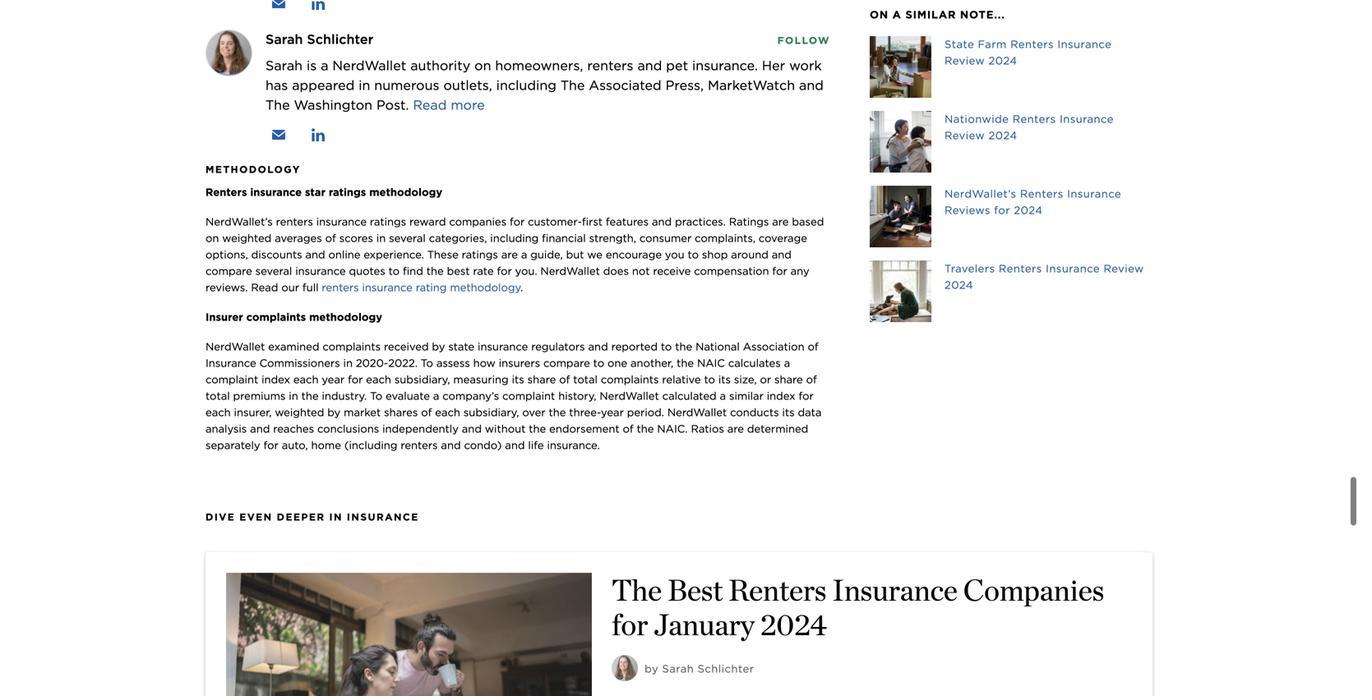 Task type: locate. For each thing, give the bounding box(es) containing it.
1 vertical spatial weighted
[[275, 406, 324, 419]]

insurer complaints methodology
[[206, 311, 382, 323]]

marketwatch
[[708, 77, 795, 93]]

a right is
[[321, 57, 329, 73]]

index down or
[[767, 390, 796, 402]]

0 horizontal spatial insurance.
[[547, 439, 600, 452]]

auto,
[[282, 439, 308, 452]]

0 vertical spatial review
[[945, 54, 985, 67]]

renters inside nerdwallet's renters insurance reviews for 2024
[[1020, 187, 1064, 200]]

more
[[451, 97, 485, 113]]

0 vertical spatial subsidiary,
[[395, 373, 450, 386]]

insurance up insurers
[[478, 340, 528, 353]]

insurance up the 'full'
[[295, 265, 346, 277]]

her
[[762, 57, 785, 73]]

the down homeowners, on the left of the page
[[561, 77, 585, 93]]

and down coverage
[[772, 248, 792, 261]]

in up reaches
[[289, 390, 298, 402]]

0 vertical spatial weighted
[[222, 232, 272, 244]]

the down has
[[266, 97, 290, 113]]

insurance. up marketwatch
[[692, 57, 758, 73]]

year
[[322, 373, 345, 386], [601, 406, 624, 419]]

0 horizontal spatial its
[[512, 373, 524, 386]]

year up industry.
[[322, 373, 345, 386]]

1 horizontal spatial nerdwallet's
[[945, 187, 1017, 200]]

review inside state farm renters insurance review 2024
[[945, 54, 985, 67]]

insurance. down endorsement
[[547, 439, 600, 452]]

0 vertical spatial nerdwallet's
[[945, 187, 1017, 200]]

insurance. inside nerdwallet examined complaints received by state insurance regulators and reported to the national association of insurance commissioners in 2020-2022. to assess how insurers compare to one another, the naic calculates a complaint index each year for each subsidiary, measuring its share of total complaints relative to its size, or share of total premiums in the industry. to evaluate a company's complaint history, nerdwallet calculated a similar index for each insurer, weighted by market shares of each subsidiary, over the three-year period. nerdwallet conducts its data analysis and reaches conclusions independently and without the endorsement of the naic. ratios are determined separately for auto, home (including renters and condo) and life insurance.
[[547, 439, 600, 452]]

0 vertical spatial total
[[573, 373, 598, 386]]

farm
[[978, 38, 1007, 51]]

of inside nerdwallet's renters insurance ratings reward companies for customer-first features and practices. ratings are based on weighted averages of scores in several categories, including financial strength, consumer complaints, coverage options, discounts and online experience. these ratings are a guide, but we encourage you to shop around and compare several insurance quotes to find the best rate for you. nerdwallet does not receive compensation for any reviews. read our full
[[325, 232, 336, 244]]

0 horizontal spatial by
[[327, 406, 341, 419]]

separately
[[206, 439, 260, 452]]

read left our
[[251, 281, 278, 294]]

0 horizontal spatial year
[[322, 373, 345, 386]]

total up the history,
[[573, 373, 598, 386]]

insurance
[[1058, 38, 1112, 51], [1060, 113, 1114, 125], [1067, 187, 1122, 200], [1046, 262, 1100, 275], [206, 357, 256, 369], [347, 511, 419, 523], [832, 573, 958, 608]]

data
[[798, 406, 822, 419]]

1 vertical spatial read
[[251, 281, 278, 294]]

a up you. at top left
[[521, 248, 527, 261]]

for up the sarah schlichter's profile picture
[[612, 607, 648, 642]]

1 horizontal spatial total
[[573, 373, 598, 386]]

its left 'size,'
[[719, 373, 731, 386]]

0 vertical spatial schlichter
[[307, 31, 374, 47]]

0 vertical spatial complaints
[[246, 311, 306, 323]]

0 vertical spatial sarah
[[266, 31, 303, 47]]

in up experience.
[[376, 232, 386, 244]]

on inside sarah is a nerdwallet authority on homeowners, renters and pet insurance. her work has appeared in numerous outlets, including the associated press, marketwatch and the washington post.
[[475, 57, 491, 73]]

nerdwallet's up reviews
[[945, 187, 1017, 200]]

including inside sarah is a nerdwallet authority on homeowners, renters and pet insurance. her work has appeared in numerous outlets, including the associated press, marketwatch and the washington post.
[[496, 77, 557, 93]]

compare down regulators
[[543, 357, 590, 369]]

work
[[789, 57, 822, 73]]

1 horizontal spatial ratings
[[370, 215, 406, 228]]

similar
[[906, 8, 956, 21], [729, 390, 764, 402]]

of down the period.
[[623, 422, 634, 435]]

but
[[566, 248, 584, 261]]

a inside nerdwallet's renters insurance ratings reward companies for customer-first features and practices. ratings are based on weighted averages of scores in several categories, including financial strength, consumer complaints, coverage options, discounts and online experience. these ratings are a guide, but we encourage you to shop around and compare several insurance quotes to find the best rate for you. nerdwallet does not receive compensation for any reviews. read our full
[[521, 248, 527, 261]]

0 horizontal spatial nerdwallet's
[[206, 215, 273, 228]]

the left best
[[612, 573, 662, 608]]

complaints up '2020-'
[[323, 340, 381, 353]]

determined
[[747, 422, 808, 435]]

reaches
[[273, 422, 314, 435]]

companies
[[449, 215, 507, 228]]

read inside nerdwallet's renters insurance ratings reward companies for customer-first features and practices. ratings are based on weighted averages of scores in several categories, including financial strength, consumer complaints, coverage options, discounts and online experience. these ratings are a guide, but we encourage you to shop around and compare several insurance quotes to find the best rate for you. nerdwallet does not receive compensation for any reviews. read our full
[[251, 281, 278, 294]]

to up another,
[[661, 340, 672, 353]]

averages
[[275, 232, 322, 244]]

1 horizontal spatial share
[[775, 373, 803, 386]]

1 horizontal spatial compare
[[543, 357, 590, 369]]

nerdwallet down calculated
[[668, 406, 727, 419]]

total
[[573, 373, 598, 386], [206, 390, 230, 402]]

including
[[496, 77, 557, 93], [490, 232, 539, 244]]

guide,
[[531, 248, 563, 261]]

0 horizontal spatial complaint
[[206, 373, 258, 386]]

index up premiums
[[262, 373, 290, 386]]

year up endorsement
[[601, 406, 624, 419]]

endorsement
[[549, 422, 620, 435]]

each down '2020-'
[[366, 373, 391, 386]]

these
[[427, 248, 459, 261]]

nerdwallet
[[333, 57, 406, 73], [541, 265, 600, 277], [206, 340, 265, 353], [600, 390, 659, 402], [668, 406, 727, 419]]

compare down options,
[[206, 265, 252, 277]]

state
[[448, 340, 475, 353]]

to down 'naic'
[[704, 373, 715, 386]]

1 horizontal spatial the
[[561, 77, 585, 93]]

0 vertical spatial read
[[413, 97, 447, 113]]

including up you. at top left
[[490, 232, 539, 244]]

2 vertical spatial sarah
[[662, 663, 694, 675]]

1 vertical spatial on
[[206, 232, 219, 244]]

1 vertical spatial several
[[255, 265, 292, 277]]

similar down 'size,'
[[729, 390, 764, 402]]

are down conducts
[[727, 422, 744, 435]]

premiums
[[233, 390, 286, 402]]

methodology up the reward
[[369, 186, 443, 198]]

2 vertical spatial are
[[727, 422, 744, 435]]

0 horizontal spatial compare
[[206, 265, 252, 277]]

sarah for sarah schlichter
[[266, 31, 303, 47]]

complaints down "one"
[[601, 373, 659, 386]]

of up online
[[325, 232, 336, 244]]

the
[[427, 265, 444, 277], [675, 340, 692, 353], [677, 357, 694, 369], [301, 390, 319, 402], [549, 406, 566, 419], [529, 422, 546, 435], [637, 422, 654, 435]]

and up "one"
[[588, 340, 608, 353]]

1 horizontal spatial index
[[767, 390, 796, 402]]

and down averages
[[305, 248, 325, 261]]

2 vertical spatial complaints
[[601, 373, 659, 386]]

analysis
[[206, 422, 247, 435]]

nationwide
[[945, 113, 1009, 125]]

how
[[473, 357, 496, 369]]

a right on
[[893, 8, 902, 21]]

and up consumer
[[652, 215, 672, 228]]

2024 inside the best renters insurance companies for january 2024
[[760, 607, 827, 642]]

national
[[696, 340, 740, 353]]

0 horizontal spatial share
[[528, 373, 556, 386]]

1 vertical spatial total
[[206, 390, 230, 402]]

by right the sarah schlichter's profile picture
[[645, 663, 659, 675]]

1 vertical spatial by
[[327, 406, 341, 419]]

1 vertical spatial insurance.
[[547, 439, 600, 452]]

ratings for methodology
[[329, 186, 366, 198]]

january
[[654, 607, 755, 642]]

for left any
[[772, 265, 787, 277]]

1 horizontal spatial insurance.
[[692, 57, 758, 73]]

reviews
[[945, 204, 991, 217]]

our
[[281, 281, 299, 294]]

several up experience.
[[389, 232, 426, 244]]

2022.
[[388, 357, 418, 369]]

the inside the best renters insurance companies for january 2024
[[612, 573, 662, 608]]

one
[[608, 357, 627, 369]]

insurance inside nerdwallet examined complaints received by state insurance regulators and reported to the national association of insurance commissioners in 2020-2022. to assess how insurers compare to one another, the naic calculates a complaint index each year for each subsidiary, measuring its share of total complaints relative to its size, or share of total premiums in the industry. to evaluate a company's complaint history, nerdwallet calculated a similar index for each insurer, weighted by market shares of each subsidiary, over the three-year period. nerdwallet conducts its data analysis and reaches conclusions independently and without the endorsement of the naic. ratios are determined separately for auto, home (including renters and condo) and life insurance.
[[206, 357, 256, 369]]

1 vertical spatial ratings
[[370, 215, 406, 228]]

1 vertical spatial methodology
[[450, 281, 521, 294]]

in right deeper
[[329, 511, 343, 523]]

renters inside travelers renters insurance review 2024
[[999, 262, 1042, 275]]

1 vertical spatial review
[[945, 129, 985, 142]]

1 horizontal spatial complaints
[[323, 340, 381, 353]]

share down insurers
[[528, 373, 556, 386]]

1 horizontal spatial on
[[475, 57, 491, 73]]

nerdwallet's up options,
[[206, 215, 273, 228]]

similar inside nerdwallet examined complaints received by state insurance regulators and reported to the national association of insurance commissioners in 2020-2022. to assess how insurers compare to one another, the naic calculates a complaint index each year for each subsidiary, measuring its share of total complaints relative to its size, or share of total premiums in the industry. to evaluate a company's complaint history, nerdwallet calculated a similar index for each insurer, weighted by market shares of each subsidiary, over the three-year period. nerdwallet conducts its data analysis and reaches conclusions independently and without the endorsement of the naic. ratios are determined separately for auto, home (including renters and condo) and life insurance.
[[729, 390, 764, 402]]

2024 inside nationwide renters insurance review 2024
[[989, 129, 1018, 142]]

0 horizontal spatial are
[[501, 248, 518, 261]]

1 vertical spatial nerdwallet's
[[206, 215, 273, 228]]

and down without at left bottom
[[505, 439, 525, 452]]

0 horizontal spatial schlichter
[[307, 31, 374, 47]]

weighted up options,
[[222, 232, 272, 244]]

for inside the best renters insurance companies for january 2024
[[612, 607, 648, 642]]

for left customer-
[[510, 215, 525, 228]]

methodology down rate
[[450, 281, 521, 294]]

washington
[[294, 97, 373, 113]]

0 horizontal spatial weighted
[[222, 232, 272, 244]]

a
[[893, 8, 902, 21], [321, 57, 329, 73], [521, 248, 527, 261], [784, 357, 790, 369], [433, 390, 439, 402], [720, 390, 726, 402]]

0 horizontal spatial ratings
[[329, 186, 366, 198]]

in up washington
[[359, 77, 370, 93]]

0 vertical spatial ratings
[[329, 186, 366, 198]]

its up determined
[[782, 406, 795, 419]]

renters inside nerdwallet's renters insurance ratings reward companies for customer-first features and practices. ratings are based on weighted averages of scores in several categories, including financial strength, consumer complaints, coverage options, discounts and online experience. these ratings are a guide, but we encourage you to shop around and compare several insurance quotes to find the best rate for you. nerdwallet does not receive compensation for any reviews. read our full
[[276, 215, 313, 228]]

are up you. at top left
[[501, 248, 518, 261]]

2 vertical spatial by
[[645, 663, 659, 675]]

in
[[359, 77, 370, 93], [376, 232, 386, 244], [343, 357, 353, 369], [289, 390, 298, 402], [329, 511, 343, 523]]

2 vertical spatial review
[[1104, 262, 1144, 275]]

review inside travelers renters insurance review 2024
[[1104, 262, 1144, 275]]

even
[[239, 511, 273, 523]]

1 horizontal spatial to
[[421, 357, 433, 369]]

dive
[[206, 511, 235, 523]]

sarah inside sarah is a nerdwallet authority on homeowners, renters and pet insurance. her work has appeared in numerous outlets, including the associated press, marketwatch and the washington post.
[[266, 57, 303, 73]]

1 vertical spatial similar
[[729, 390, 764, 402]]

on up options,
[[206, 232, 219, 244]]

renters up averages
[[276, 215, 313, 228]]

a right calculated
[[720, 390, 726, 402]]

2024 inside nerdwallet's renters insurance reviews for 2024
[[1014, 204, 1043, 217]]

renters right the 'full'
[[322, 281, 359, 294]]

1 vertical spatial subsidiary,
[[464, 406, 519, 419]]

association
[[743, 340, 805, 353]]

experience.
[[364, 248, 424, 261]]

1 horizontal spatial read
[[413, 97, 447, 113]]

received
[[384, 340, 429, 353]]

complaint up premiums
[[206, 373, 258, 386]]

2 horizontal spatial by
[[645, 663, 659, 675]]

on a similar note...
[[870, 8, 1005, 21]]

you
[[665, 248, 685, 261]]

read down numerous
[[413, 97, 447, 113]]

insurance inside the best renters insurance companies for january 2024
[[832, 573, 958, 608]]

1 horizontal spatial by
[[432, 340, 445, 353]]

best
[[447, 265, 470, 277]]

0 vertical spatial including
[[496, 77, 557, 93]]

complaints
[[246, 311, 306, 323], [323, 340, 381, 353], [601, 373, 659, 386]]

1 vertical spatial sarah
[[266, 57, 303, 73]]

renters
[[587, 57, 634, 73], [276, 215, 313, 228], [322, 281, 359, 294], [401, 439, 438, 452]]

nerdwallet's for nerdwallet's renters insurance reviews for 2024
[[945, 187, 1017, 200]]

1 horizontal spatial weighted
[[275, 406, 324, 419]]

to up market
[[370, 390, 383, 402]]

weighted inside nerdwallet examined complaints received by state insurance regulators and reported to the national association of insurance commissioners in 2020-2022. to assess how insurers compare to one another, the naic calculates a complaint index each year for each subsidiary, measuring its share of total complaints relative to its size, or share of total premiums in the industry. to evaluate a company's complaint history, nerdwallet calculated a similar index for each insurer, weighted by market shares of each subsidiary, over the three-year period. nerdwallet conducts its data analysis and reaches conclusions independently and without the endorsement of the naic. ratios are determined separately for auto, home (including renters and condo) and life insurance.
[[275, 406, 324, 419]]

share right or
[[775, 373, 803, 386]]

discounts
[[251, 248, 302, 261]]

and
[[638, 57, 662, 73], [799, 77, 824, 93], [652, 215, 672, 228], [305, 248, 325, 261], [772, 248, 792, 261], [588, 340, 608, 353], [250, 422, 270, 435], [462, 422, 482, 435], [441, 439, 461, 452], [505, 439, 525, 452]]

0 horizontal spatial on
[[206, 232, 219, 244]]

1 horizontal spatial subsidiary,
[[464, 406, 519, 419]]

calculated
[[662, 390, 717, 402]]

1 vertical spatial including
[[490, 232, 539, 244]]

renters inside nationwide renters insurance review 2024
[[1013, 113, 1056, 125]]

2 vertical spatial the
[[612, 573, 662, 608]]

renters up the associated
[[587, 57, 634, 73]]

0 vertical spatial are
[[772, 215, 789, 228]]

insurance inside nationwide renters insurance review 2024
[[1060, 113, 1114, 125]]

insurance inside state farm renters insurance review 2024
[[1058, 38, 1112, 51]]

for inside nerdwallet's renters insurance reviews for 2024
[[994, 204, 1011, 217]]

1 horizontal spatial are
[[727, 422, 744, 435]]

renters insurance rating methodology link
[[322, 281, 521, 294]]

relative
[[662, 373, 701, 386]]

the
[[561, 77, 585, 93], [266, 97, 290, 113], [612, 573, 662, 608]]

insurer
[[206, 311, 243, 323]]

1 horizontal spatial several
[[389, 232, 426, 244]]

nerdwallet's renters insurance ratings reward companies for customer-first features and practices. ratings are based on weighted averages of scores in several categories, including financial strength, consumer complaints, coverage options, discounts and online experience. these ratings are a guide, but we encourage you to shop around and compare several insurance quotes to find the best rate for you. nerdwallet does not receive compensation for any reviews. read our full
[[206, 215, 827, 294]]

similar up state
[[906, 8, 956, 21]]

to right '2022.'
[[421, 357, 433, 369]]

1 share from the left
[[528, 373, 556, 386]]

renters down independently
[[401, 439, 438, 452]]

by sarah schlichter
[[645, 663, 754, 675]]

0 vertical spatial similar
[[906, 8, 956, 21]]

ratings up experience.
[[370, 215, 406, 228]]

2024
[[989, 54, 1018, 67], [989, 129, 1018, 142], [1014, 204, 1043, 217], [945, 279, 974, 291], [760, 607, 827, 642]]

0 horizontal spatial to
[[370, 390, 383, 402]]

commissioners
[[259, 357, 340, 369]]

ratings
[[329, 186, 366, 198], [370, 215, 406, 228], [462, 248, 498, 261]]

complaint up over
[[502, 390, 555, 402]]

compensation
[[694, 265, 769, 277]]

shop
[[702, 248, 728, 261]]

to
[[421, 357, 433, 369], [370, 390, 383, 402]]

ratings up rate
[[462, 248, 498, 261]]

schlichter up is
[[307, 31, 374, 47]]

based
[[792, 215, 824, 228]]

by up assess
[[432, 340, 445, 353]]

2 horizontal spatial the
[[612, 573, 662, 608]]

conducts
[[730, 406, 779, 419]]

nerdwallet's inside nerdwallet's renters insurance reviews for 2024
[[945, 187, 1017, 200]]

weighted up reaches
[[275, 406, 324, 419]]

nerdwallet down but at the left top of the page
[[541, 265, 600, 277]]

weighted inside nerdwallet's renters insurance ratings reward companies for customer-first features and practices. ratings are based on weighted averages of scores in several categories, including financial strength, consumer complaints, coverage options, discounts and online experience. these ratings are a guide, but we encourage you to shop around and compare several insurance quotes to find the best rate for you. nerdwallet does not receive compensation for any reviews. read our full
[[222, 232, 272, 244]]

0 vertical spatial to
[[421, 357, 433, 369]]

compare inside nerdwallet's renters insurance ratings reward companies for customer-first features and practices. ratings are based on weighted averages of scores in several categories, including financial strength, consumer complaints, coverage options, discounts and online experience. these ratings are a guide, but we encourage you to shop around and compare several insurance quotes to find the best rate for you. nerdwallet does not receive compensation for any reviews. read our full
[[206, 265, 252, 277]]

1 vertical spatial index
[[767, 390, 796, 402]]

are inside nerdwallet examined complaints received by state insurance regulators and reported to the national association of insurance commissioners in 2020-2022. to assess how insurers compare to one another, the naic calculates a complaint index each year for each subsidiary, measuring its share of total complaints relative to its size, or share of total premiums in the industry. to evaluate a company's complaint history, nerdwallet calculated a similar index for each insurer, weighted by market shares of each subsidiary, over the three-year period. nerdwallet conducts its data analysis and reaches conclusions independently and without the endorsement of the naic. ratios are determined separately for auto, home (including renters and condo) and life insurance.
[[727, 422, 744, 435]]

read
[[413, 97, 447, 113], [251, 281, 278, 294]]

0 horizontal spatial index
[[262, 373, 290, 386]]

complaints,
[[695, 232, 756, 244]]

review inside nationwide renters insurance review 2024
[[945, 129, 985, 142]]

several
[[389, 232, 426, 244], [255, 265, 292, 277]]

index
[[262, 373, 290, 386], [767, 390, 796, 402]]

ratings right "star"
[[329, 186, 366, 198]]

several down discounts
[[255, 265, 292, 277]]

0 vertical spatial insurance.
[[692, 57, 758, 73]]

0 vertical spatial compare
[[206, 265, 252, 277]]

methodology down the 'full'
[[309, 311, 382, 323]]

0 horizontal spatial read
[[251, 281, 278, 294]]

1 vertical spatial complaint
[[502, 390, 555, 402]]

0 vertical spatial complaint
[[206, 373, 258, 386]]

0 vertical spatial on
[[475, 57, 491, 73]]

follow
[[778, 34, 830, 46]]

review
[[945, 54, 985, 67], [945, 129, 985, 142], [1104, 262, 1144, 275]]

review for travelers renters insurance review 2024
[[1104, 262, 1144, 275]]

in left '2020-'
[[343, 357, 353, 369]]

2 horizontal spatial are
[[772, 215, 789, 228]]

nerdwallet up numerous
[[333, 57, 406, 73]]

0 vertical spatial year
[[322, 373, 345, 386]]

complaints down our
[[246, 311, 306, 323]]

and down work
[[799, 77, 824, 93]]

nerdwallet's inside nerdwallet's renters insurance ratings reward companies for customer-first features and practices. ratings are based on weighted averages of scores in several categories, including financial strength, consumer complaints, coverage options, discounts and online experience. these ratings are a guide, but we encourage you to shop around and compare several insurance quotes to find the best rate for you. nerdwallet does not receive compensation for any reviews. read our full
[[206, 215, 273, 228]]

2 horizontal spatial its
[[782, 406, 795, 419]]

1 vertical spatial the
[[266, 97, 290, 113]]

1 vertical spatial complaints
[[323, 340, 381, 353]]

share
[[528, 373, 556, 386], [775, 373, 803, 386]]



Task type: describe. For each thing, give the bounding box(es) containing it.
of up data
[[806, 373, 817, 386]]

press,
[[666, 77, 704, 93]]

you.
[[515, 265, 537, 277]]

homeowners,
[[495, 57, 583, 73]]

reported
[[611, 340, 658, 353]]

size,
[[734, 373, 757, 386]]

rating
[[416, 281, 447, 294]]

of up independently
[[421, 406, 432, 419]]

regulators
[[531, 340, 585, 353]]

outlets,
[[444, 77, 492, 93]]

over
[[522, 406, 546, 419]]

numerous
[[374, 77, 440, 93]]

a down association
[[784, 357, 790, 369]]

sarah schlichter's profile picture image
[[612, 655, 638, 681]]

including inside nerdwallet's renters insurance ratings reward companies for customer-first features and practices. ratings are based on weighted averages of scores in several categories, including financial strength, consumer complaints, coverage options, discounts and online experience. these ratings are a guide, but we encourage you to shop around and compare several insurance quotes to find the best rate for you. nerdwallet does not receive compensation for any reviews. read our full
[[490, 232, 539, 244]]

and left condo)
[[441, 439, 461, 452]]

associated
[[589, 77, 662, 93]]

and left the "pet"
[[638, 57, 662, 73]]

home
[[311, 439, 341, 452]]

the best renters insurance companies for january 2024
[[612, 573, 1105, 642]]

around
[[731, 248, 769, 261]]

of right association
[[808, 340, 819, 353]]

conclusions
[[317, 422, 379, 435]]

nerdwallet inside sarah is a nerdwallet authority on homeowners, renters and pet insurance. her work has appeared in numerous outlets, including the associated press, marketwatch and the washington post.
[[333, 57, 406, 73]]

pet
[[666, 57, 688, 73]]

any
[[791, 265, 810, 277]]

travelers renters insurance review 2024 link
[[870, 261, 1153, 322]]

independently
[[382, 422, 459, 435]]

0 vertical spatial index
[[262, 373, 290, 386]]

insurance. inside sarah is a nerdwallet authority on homeowners, renters and pet insurance. her work has appeared in numerous outlets, including the associated press, marketwatch and the washington post.
[[692, 57, 758, 73]]

0 horizontal spatial complaints
[[246, 311, 306, 323]]

2 horizontal spatial ratings
[[462, 248, 498, 261]]

the inside nerdwallet's renters insurance ratings reward companies for customer-first features and practices. ratings are based on weighted averages of scores in several categories, including financial strength, consumer complaints, coverage options, discounts and online experience. these ratings are a guide, but we encourage you to shop around and compare several insurance quotes to find the best rate for you. nerdwallet does not receive compensation for any reviews. read our full
[[427, 265, 444, 277]]

financial
[[542, 232, 586, 244]]

has
[[266, 77, 288, 93]]

examined
[[268, 340, 319, 353]]

nerdwallet down 'insurer'
[[206, 340, 265, 353]]

each down commissioners
[[293, 373, 319, 386]]

insurer,
[[234, 406, 272, 419]]

coverage
[[759, 232, 807, 244]]

2 share from the left
[[775, 373, 803, 386]]

travelers renters insurance review 2024
[[945, 262, 1144, 291]]

nerdwallet's renters insurance reviews for 2024 link
[[870, 186, 1153, 247]]

to left "one"
[[593, 357, 604, 369]]

each up "analysis"
[[206, 406, 231, 419]]

a right evaluate
[[433, 390, 439, 402]]

1 vertical spatial to
[[370, 390, 383, 402]]

nationwide renters insurance review 2024
[[945, 113, 1114, 142]]

sarah schlichter image
[[206, 30, 252, 75]]

travelers
[[945, 262, 995, 275]]

and up condo)
[[462, 422, 482, 435]]

a inside sarah is a nerdwallet authority on homeowners, renters and pet insurance. her work has appeared in numerous outlets, including the associated press, marketwatch and the washington post.
[[321, 57, 329, 73]]

in inside nerdwallet's renters insurance ratings reward companies for customer-first features and practices. ratings are based on weighted averages of scores in several categories, including financial strength, consumer complaints, coverage options, discounts and online experience. these ratings are a guide, but we encourage you to shop around and compare several insurance quotes to find the best rate for you. nerdwallet does not receive compensation for any reviews. read our full
[[376, 232, 386, 244]]

sarah is a nerdwallet authority on homeowners, renters and pet insurance. her work has appeared in numerous outlets, including the associated press, marketwatch and the washington post.
[[266, 57, 824, 113]]

condo)
[[464, 439, 502, 452]]

0 horizontal spatial subsidiary,
[[395, 373, 450, 386]]

companies
[[963, 573, 1105, 608]]

each down company's
[[435, 406, 460, 419]]

appeared
[[292, 77, 355, 93]]

2 horizontal spatial complaints
[[601, 373, 659, 386]]

2020-
[[356, 357, 388, 369]]

deeper
[[277, 511, 325, 523]]

practices.
[[675, 215, 726, 228]]

about the authors element
[[206, 0, 830, 148]]

insurance down quotes
[[362, 281, 413, 294]]

strength,
[[589, 232, 636, 244]]

encourage
[[606, 248, 662, 261]]

nationwide renters insurance review 2024 link
[[870, 111, 1153, 173]]

insurance inside travelers renters insurance review 2024
[[1046, 262, 1100, 275]]

1 horizontal spatial similar
[[906, 8, 956, 21]]

1 vertical spatial schlichter
[[698, 663, 754, 675]]

1 horizontal spatial its
[[719, 373, 731, 386]]

for up data
[[799, 390, 814, 402]]

to down experience.
[[389, 265, 400, 277]]

2024 inside travelers renters insurance review 2024
[[945, 279, 974, 291]]

follow button
[[778, 32, 830, 47]]

0 horizontal spatial several
[[255, 265, 292, 277]]

sarah schlichter link
[[266, 31, 374, 47]]

nerdwallet inside nerdwallet's renters insurance ratings reward companies for customer-first features and practices. ratings are based on weighted averages of scores in several categories, including financial strength, consumer complaints, coverage options, discounts and online experience. these ratings are a guide, but we encourage you to shop around and compare several insurance quotes to find the best rate for you. nerdwallet does not receive compensation for any reviews. read our full
[[541, 265, 600, 277]]

for up industry.
[[348, 373, 363, 386]]

receive
[[653, 265, 691, 277]]

on inside nerdwallet's renters insurance ratings reward companies for customer-first features and practices. ratings are based on weighted averages of scores in several categories, including financial strength, consumer complaints, coverage options, discounts and online experience. these ratings are a guide, but we encourage you to shop around and compare several insurance quotes to find the best rate for you. nerdwallet does not receive compensation for any reviews. read our full
[[206, 232, 219, 244]]

renters inside nerdwallet examined complaints received by state insurance regulators and reported to the national association of insurance commissioners in 2020-2022. to assess how insurers compare to one another, the naic calculates a complaint index each year for each subsidiary, measuring its share of total complaints relative to its size, or share of total premiums in the industry. to evaluate a company's complaint history, nerdwallet calculated a similar index for each insurer, weighted by market shares of each subsidiary, over the three-year period. nerdwallet conducts its data analysis and reaches conclusions independently and without the endorsement of the naic. ratios are determined separately for auto, home (including renters and condo) and life insurance.
[[401, 439, 438, 452]]

another,
[[631, 357, 674, 369]]

nerdwallet up the period.
[[600, 390, 659, 402]]

post.
[[377, 97, 409, 113]]

options,
[[206, 248, 248, 261]]

read more link
[[413, 97, 485, 113]]

0 horizontal spatial total
[[206, 390, 230, 402]]

schlichter inside about the authors element
[[307, 31, 374, 47]]

insurance inside nerdwallet examined complaints received by state insurance regulators and reported to the national association of insurance commissioners in 2020-2022. to assess how insurers compare to one another, the naic calculates a complaint index each year for each subsidiary, measuring its share of total complaints relative to its size, or share of total premiums in the industry. to evaluate a company's complaint history, nerdwallet calculated a similar index for each insurer, weighted by market shares of each subsidiary, over the three-year period. nerdwallet conducts its data analysis and reaches conclusions independently and without the endorsement of the naic. ratios are determined separately for auto, home (including renters and condo) and life insurance.
[[478, 340, 528, 353]]

and down insurer,
[[250, 422, 270, 435]]

insurance down methodology
[[250, 186, 302, 198]]

find
[[403, 265, 423, 277]]

full
[[303, 281, 319, 294]]

does
[[603, 265, 629, 277]]

.
[[521, 281, 523, 294]]

for right rate
[[497, 265, 512, 277]]

note...
[[960, 8, 1005, 21]]

0 vertical spatial several
[[389, 232, 426, 244]]

first
[[582, 215, 603, 228]]

2024 inside state farm renters insurance review 2024
[[989, 54, 1018, 67]]

scores
[[339, 232, 373, 244]]

reviews.
[[206, 281, 248, 294]]

ratings for reward
[[370, 215, 406, 228]]

state farm renters insurance review 2024 link
[[870, 36, 1153, 98]]

0 vertical spatial the
[[561, 77, 585, 93]]

to right the you
[[688, 248, 699, 261]]

insurers
[[499, 357, 540, 369]]

star
[[305, 186, 326, 198]]

of up the history,
[[559, 373, 570, 386]]

insurance inside nerdwallet's renters insurance reviews for 2024
[[1067, 187, 1122, 200]]

sarah for sarah is a nerdwallet authority on homeowners, renters and pet insurance. her work has appeared in numerous outlets, including the associated press, marketwatch and the washington post.
[[266, 57, 303, 73]]

industry.
[[322, 390, 367, 402]]

compare inside nerdwallet examined complaints received by state insurance regulators and reported to the national association of insurance commissioners in 2020-2022. to assess how insurers compare to one another, the naic calculates a complaint index each year for each subsidiary, measuring its share of total complaints relative to its size, or share of total premiums in the industry. to evaluate a company's complaint history, nerdwallet calculated a similar index for each insurer, weighted by market shares of each subsidiary, over the three-year period. nerdwallet conducts its data analysis and reaches conclusions independently and without the endorsement of the naic. ratios are determined separately for auto, home (including renters and condo) and life insurance.
[[543, 357, 590, 369]]

ratings
[[729, 215, 769, 228]]

renters inside the best renters insurance companies for january 2024
[[728, 573, 827, 608]]

0 vertical spatial methodology
[[369, 186, 443, 198]]

renters inside state farm renters insurance review 2024
[[1011, 38, 1054, 51]]

renters inside sarah is a nerdwallet authority on homeowners, renters and pet insurance. her work has appeared in numerous outlets, including the associated press, marketwatch and the washington post.
[[587, 57, 634, 73]]

nerdwallet's for nerdwallet's renters insurance ratings reward companies for customer-first features and practices. ratings are based on weighted averages of scores in several categories, including financial strength, consumer complaints, coverage options, discounts and online experience. these ratings are a guide, but we encourage you to shop around and compare several insurance quotes to find the best rate for you. nerdwallet does not receive compensation for any reviews. read our full
[[206, 215, 273, 228]]

state
[[945, 38, 974, 51]]

reward
[[409, 215, 446, 228]]

renters insurance rating methodology .
[[322, 281, 523, 294]]

2 vertical spatial methodology
[[309, 311, 382, 323]]

review for nationwide renters insurance review 2024
[[945, 129, 985, 142]]

for left the auto,
[[264, 439, 279, 452]]

shares
[[384, 406, 418, 419]]

history,
[[558, 390, 597, 402]]

features
[[606, 215, 649, 228]]

state farm renters insurance review 2024
[[945, 38, 1112, 67]]

1 horizontal spatial complaint
[[502, 390, 555, 402]]

0 horizontal spatial the
[[266, 97, 290, 113]]

1 vertical spatial are
[[501, 248, 518, 261]]

read inside about the authors element
[[413, 97, 447, 113]]

1 vertical spatial year
[[601, 406, 624, 419]]

insurance up scores
[[316, 215, 367, 228]]

in inside sarah is a nerdwallet authority on homeowners, renters and pet insurance. her work has appeared in numerous outlets, including the associated press, marketwatch and the washington post.
[[359, 77, 370, 93]]

0 vertical spatial by
[[432, 340, 445, 353]]



Task type: vqa. For each thing, say whether or not it's contained in the screenshot.
9am-
no



